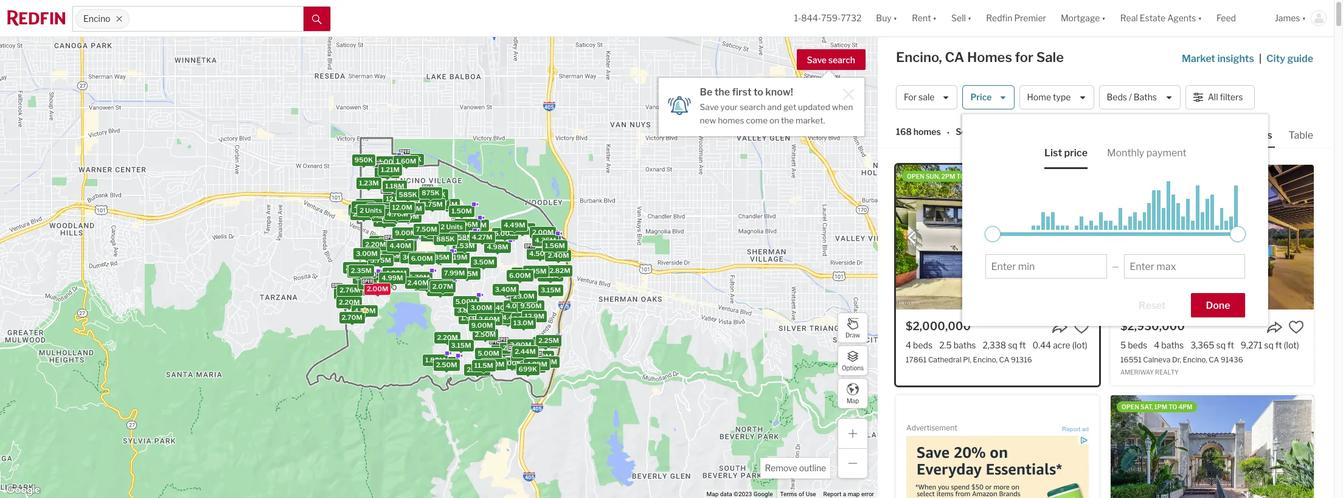 Task type: locate. For each thing, give the bounding box(es) containing it.
ft up 91436
[[1228, 340, 1234, 350]]

0 horizontal spatial 4
[[906, 340, 911, 350]]

photo of 5333 zelzah ave #205, encino, ca 91316 image
[[1111, 395, 1314, 498]]

1 vertical spatial 3.40m
[[489, 304, 511, 312]]

4 up 'calneva'
[[1154, 340, 1160, 350]]

photo of 16551 calneva dr, encino, ca 91436 image
[[1111, 165, 1314, 310]]

1 horizontal spatial favorite button checkbox
[[1288, 319, 1304, 335]]

beds right 5
[[1128, 340, 1147, 350]]

1 ▾ from the left
[[893, 13, 897, 23]]

1 vertical spatial search
[[740, 102, 766, 112]]

save search button
[[797, 49, 866, 70]]

favorite button image for $2,000,000
[[1074, 319, 1090, 335]]

1 vertical spatial report
[[823, 491, 841, 498]]

remove outline
[[765, 463, 826, 473]]

0 horizontal spatial 1.60m
[[396, 157, 416, 165]]

1 vertical spatial 1.60m
[[513, 351, 533, 360]]

sq up 91436
[[1216, 340, 1226, 350]]

0 horizontal spatial open
[[907, 173, 925, 180]]

sq up the 91316
[[1008, 340, 1018, 350]]

dialog
[[963, 114, 1269, 326]]

0 horizontal spatial favorite button image
[[1074, 319, 1090, 335]]

0 vertical spatial 2.40m
[[547, 252, 569, 260]]

1 beds from the left
[[913, 340, 933, 350]]

▾ right buy
[[893, 13, 897, 23]]

photo of 17861 cathedral pl, encino, ca 91316 image
[[896, 165, 1099, 310]]

redfin
[[986, 13, 1013, 23]]

4.15m down 885k
[[430, 253, 450, 262]]

map for map data ©2023 google
[[707, 491, 719, 498]]

3 ft from the left
[[1276, 340, 1282, 350]]

2.20m up the 1.80m
[[437, 333, 458, 342]]

4 ▾ from the left
[[1102, 13, 1106, 23]]

submit search image
[[312, 14, 322, 24]]

1 horizontal spatial beds
[[1128, 340, 1147, 350]]

91436
[[1221, 355, 1243, 365]]

2.70m down 2.44m
[[522, 362, 543, 371]]

0 vertical spatial map
[[847, 397, 859, 404]]

2.60m down 1.95m
[[478, 315, 500, 324]]

market.
[[796, 115, 825, 125]]

ca down 2,338 sq ft
[[999, 355, 1009, 365]]

0 vertical spatial 5.50m
[[385, 212, 407, 221]]

outline
[[799, 463, 826, 473]]

▾ for mortgage ▾
[[1102, 13, 1106, 23]]

2 favorite button image from the left
[[1288, 319, 1304, 335]]

0 horizontal spatial 11.5m
[[474, 361, 493, 370]]

save down 844-
[[807, 55, 827, 65]]

1 horizontal spatial 3.10m
[[494, 346, 514, 354]]

1 horizontal spatial 11.5m
[[513, 269, 532, 277]]

to
[[754, 86, 763, 98]]

list
[[1045, 147, 1062, 159]]

1 horizontal spatial the
[[781, 115, 794, 125]]

3.15m down "4.80m"
[[370, 279, 390, 287]]

1 vertical spatial 2.00m
[[345, 263, 367, 272]]

1 vertical spatial the
[[781, 115, 794, 125]]

homes left •
[[914, 127, 941, 137]]

(lot) right acre
[[1072, 340, 1088, 350]]

remove encino image
[[116, 15, 123, 23]]

800k
[[427, 190, 445, 199]]

2.60m up 699k
[[502, 344, 524, 352]]

4 up 17861
[[906, 340, 911, 350]]

1 vertical spatial 7.50m
[[483, 360, 504, 368]]

0 vertical spatial report
[[1062, 426, 1080, 433]]

3.50m up 5.95m
[[473, 258, 494, 266]]

0 horizontal spatial 3.50m
[[380, 252, 401, 261]]

0 horizontal spatial 2.60m
[[478, 315, 500, 324]]

4.29m
[[526, 360, 547, 369]]

3.25m
[[336, 289, 357, 298]]

a
[[843, 491, 846, 498]]

home type button
[[1019, 85, 1094, 109]]

0 horizontal spatial 2.40m
[[407, 278, 428, 287]]

3.15m down 1.93m at the left of the page
[[451, 341, 471, 350]]

insights
[[1217, 53, 1254, 64]]

4 for 4 baths
[[1154, 340, 1160, 350]]

0 vertical spatial 7.50m
[[416, 225, 437, 234]]

ca inside 16551 calneva dr, encino, ca 91436 ameriway realty
[[1209, 355, 1219, 365]]

price
[[1064, 147, 1088, 159]]

1 horizontal spatial to
[[1169, 403, 1177, 411]]

favorite button checkbox up "9,271 sq ft (lot)"
[[1288, 319, 1304, 335]]

▾ right rent
[[933, 13, 937, 23]]

1 favorite button checkbox from the left
[[1074, 319, 1090, 335]]

0 vertical spatial homes
[[718, 115, 744, 125]]

1 vertical spatial 2.60m
[[502, 344, 524, 352]]

homes inside the save your search and get updated when new homes come on the market.
[[718, 115, 744, 125]]

1pm
[[1154, 403, 1167, 411]]

search down 7732
[[828, 55, 855, 65]]

2 sq from the left
[[1216, 340, 1226, 350]]

3.10m down 585k
[[402, 205, 422, 213]]

2.40m down 1.56m
[[547, 252, 569, 260]]

3.50m down 3.19m
[[380, 252, 401, 261]]

report ad button
[[1062, 426, 1089, 435]]

10.9m
[[481, 361, 502, 369]]

1 horizontal spatial favorite button image
[[1288, 319, 1304, 335]]

11.5m up 23.0m
[[513, 269, 532, 277]]

5.50m down 12.0m
[[385, 212, 407, 221]]

save inside button
[[807, 55, 827, 65]]

0 vertical spatial open
[[907, 173, 925, 180]]

map left data
[[707, 491, 719, 498]]

map
[[847, 397, 859, 404], [707, 491, 719, 498]]

3.10m up the 10.9m
[[494, 346, 514, 354]]

baths up the pl,
[[954, 340, 976, 350]]

1 vertical spatial 2.70m
[[522, 362, 543, 371]]

baths
[[1134, 92, 1157, 102]]

3.15m down '7.28m'
[[540, 286, 561, 294]]

▾ right james
[[1302, 13, 1306, 23]]

1 (lot) from the left
[[1072, 340, 1088, 350]]

1 horizontal spatial search
[[828, 55, 855, 65]]

0 horizontal spatial ca
[[945, 49, 964, 65]]

None search field
[[130, 7, 304, 31]]

3.50m down 875k
[[407, 198, 428, 207]]

ft up the 91316
[[1019, 340, 1026, 350]]

1 horizontal spatial 2.60m
[[502, 344, 524, 352]]

7.50m left 699k
[[483, 360, 504, 368]]

0 horizontal spatial ft
[[1019, 340, 1026, 350]]

ca down 3,365 sq ft
[[1209, 355, 1219, 365]]

0 vertical spatial search
[[828, 55, 855, 65]]

homes down your
[[718, 115, 744, 125]]

to right 2pm
[[957, 173, 965, 180]]

0 vertical spatial 2.20m
[[365, 240, 386, 249]]

1 horizontal spatial 4
[[1154, 340, 1160, 350]]

map down options
[[847, 397, 859, 404]]

0 horizontal spatial report
[[823, 491, 841, 498]]

to
[[957, 173, 965, 180], [1169, 403, 1177, 411]]

options button
[[838, 346, 868, 376]]

1.60m up the 1.85m on the left of the page
[[396, 157, 416, 165]]

feed
[[1217, 13, 1236, 23]]

the right be
[[715, 86, 730, 98]]

1.56m
[[545, 242, 565, 250]]

0.44
[[1033, 340, 1051, 350]]

sq right 9,271
[[1264, 340, 1274, 350]]

9.00m left 4.45m
[[471, 321, 493, 329]]

2 horizontal spatial sq
[[1264, 340, 1274, 350]]

encino, for 17861
[[973, 355, 998, 365]]

4.40m
[[389, 241, 411, 250], [513, 360, 535, 369]]

list price
[[1045, 147, 1088, 159]]

3.80m down 5.95m
[[457, 306, 478, 315]]

(lot) right 9,271
[[1284, 340, 1299, 350]]

1 vertical spatial map
[[707, 491, 719, 498]]

agents
[[1167, 13, 1196, 23]]

encino, down rent
[[896, 49, 942, 65]]

draw
[[846, 331, 860, 339]]

2.00m
[[532, 228, 553, 236], [345, 263, 367, 272], [367, 285, 388, 293]]

rent ▾ button
[[905, 0, 944, 36]]

3.00m up 1.93m at the left of the page
[[470, 303, 492, 312]]

5.75m
[[370, 256, 391, 264]]

favorite button image up 0.44 acre (lot)
[[1074, 319, 1090, 335]]

0 horizontal spatial favorite button checkbox
[[1074, 319, 1090, 335]]

map inside button
[[847, 397, 859, 404]]

0 horizontal spatial 2.70m
[[341, 313, 362, 322]]

6 ▾ from the left
[[1302, 13, 1306, 23]]

1 favorite button image from the left
[[1074, 319, 1090, 335]]

0 vertical spatial 749k
[[377, 206, 395, 215]]

the inside the save your search and get updated when new homes come on the market.
[[781, 115, 794, 125]]

▾ right "sell"
[[968, 13, 972, 23]]

2.20m up 5.75m
[[365, 240, 386, 249]]

baths
[[954, 340, 976, 350], [1162, 340, 1184, 350]]

0 horizontal spatial 4.70m
[[387, 210, 408, 219]]

1 horizontal spatial save
[[807, 55, 827, 65]]

11.5m left 699k
[[474, 361, 493, 370]]

0 horizontal spatial to
[[957, 173, 965, 180]]

2.00m up 1.56m
[[532, 228, 553, 236]]

0 horizontal spatial search
[[740, 102, 766, 112]]

7.50m up 885k
[[416, 225, 437, 234]]

dialog containing list price
[[963, 114, 1269, 326]]

beds up 17861
[[913, 340, 933, 350]]

ca
[[945, 49, 964, 65], [999, 355, 1009, 365], [1209, 355, 1219, 365]]

mortgage ▾
[[1061, 13, 1106, 23]]

units
[[395, 195, 411, 203], [363, 200, 380, 209], [385, 202, 402, 211], [356, 206, 373, 214], [365, 206, 382, 215], [358, 210, 375, 219], [446, 223, 463, 231]]

ca left homes
[[945, 49, 964, 65]]

open left sat,
[[1122, 403, 1139, 411]]

new
[[700, 115, 716, 125]]

—
[[1112, 261, 1119, 271]]

market insights | city guide
[[1182, 53, 1313, 64]]

5.50m
[[385, 212, 407, 221], [423, 231, 444, 240]]

encino
[[83, 14, 110, 24]]

favorite button image up "9,271 sq ft (lot)"
[[1288, 319, 1304, 335]]

minimum price slider
[[985, 226, 1001, 242]]

beds for $2,930,000
[[1128, 340, 1147, 350]]

2 baths from the left
[[1162, 340, 1184, 350]]

5.50m up 9.35m
[[423, 231, 444, 240]]

5 ▾ from the left
[[1198, 13, 1202, 23]]

be the first to know! dialog
[[659, 71, 864, 136]]

1 horizontal spatial 4.70m
[[510, 299, 531, 308]]

1 4 from the left
[[906, 340, 911, 350]]

3,365 sq ft
[[1191, 340, 1234, 350]]

map
[[848, 491, 860, 498]]

market insights link
[[1182, 40, 1254, 66]]

2 horizontal spatial encino,
[[1183, 355, 1207, 365]]

2 vertical spatial 2.20m
[[437, 333, 458, 342]]

2 ft from the left
[[1228, 340, 1234, 350]]

mortgage ▾ button
[[1061, 0, 1106, 36]]

0 horizontal spatial 3.10m
[[402, 205, 422, 213]]

1 horizontal spatial ca
[[999, 355, 1009, 365]]

redfin premier button
[[979, 0, 1054, 36]]

encino, down 2,338
[[973, 355, 998, 365]]

0 vertical spatial 2.70m
[[341, 313, 362, 322]]

advertisement
[[906, 424, 957, 433]]

6.00m up 5.70m at the bottom
[[411, 255, 432, 263]]

1 vertical spatial to
[[1169, 403, 1177, 411]]

2.13m
[[535, 235, 555, 244]]

1.23m
[[359, 179, 378, 187]]

0 vertical spatial 3.80m
[[428, 228, 450, 237]]

4.40m down 2.44m
[[513, 360, 535, 369]]

map data ©2023 google
[[707, 491, 773, 498]]

3 ▾ from the left
[[968, 13, 972, 23]]

feed button
[[1209, 0, 1268, 36]]

168 homes • sort
[[896, 127, 974, 138]]

17861
[[906, 355, 927, 365]]

▾ for buy ▾
[[893, 13, 897, 23]]

city guide link
[[1267, 52, 1316, 66]]

favorite button checkbox
[[1074, 319, 1090, 335], [1288, 319, 1304, 335]]

to right 1pm
[[1169, 403, 1177, 411]]

0 horizontal spatial sq
[[1008, 340, 1018, 350]]

homes inside 168 homes • sort
[[914, 127, 941, 137]]

405k
[[374, 211, 393, 219]]

baths up dr,
[[1162, 340, 1184, 350]]

save inside the save your search and get updated when new homes come on the market.
[[700, 102, 719, 112]]

5
[[1121, 340, 1126, 350]]

2.82m
[[549, 266, 570, 275]]

2 horizontal spatial ft
[[1276, 340, 1282, 350]]

encino, down 3,365
[[1183, 355, 1207, 365]]

▾ for james ▾
[[1302, 13, 1306, 23]]

2 horizontal spatial ca
[[1209, 355, 1219, 365]]

1 baths from the left
[[954, 340, 976, 350]]

▾ for rent ▾
[[933, 13, 937, 23]]

payment
[[1147, 147, 1187, 159]]

1 vertical spatial 4.40m
[[513, 360, 535, 369]]

3.40m up 4.45m
[[489, 304, 511, 312]]

sell ▾
[[951, 13, 972, 23]]

4.15m down 875k
[[427, 199, 447, 207]]

4.40m up the 30.0m
[[389, 241, 411, 250]]

map region
[[0, 0, 1008, 498]]

buy
[[876, 13, 892, 23]]

2 favorite button checkbox from the left
[[1288, 319, 1304, 335]]

0 horizontal spatial homes
[[718, 115, 744, 125]]

4.00m
[[506, 302, 527, 310]]

save up new
[[700, 102, 719, 112]]

1 ft from the left
[[1019, 340, 1026, 350]]

1 vertical spatial 5.50m
[[423, 231, 444, 240]]

2 ▾ from the left
[[933, 13, 937, 23]]

5.70m
[[408, 273, 429, 281]]

1 horizontal spatial homes
[[914, 127, 941, 137]]

$2,930,000
[[1121, 320, 1185, 333]]

1 horizontal spatial 2.40m
[[547, 252, 569, 260]]

search up come
[[740, 102, 766, 112]]

3.00m down 2.44m
[[501, 359, 522, 368]]

0 vertical spatial to
[[957, 173, 965, 180]]

first
[[732, 86, 752, 98]]

Enter min text field
[[991, 261, 1102, 273]]

0 vertical spatial 6.00m
[[411, 255, 432, 263]]

2 4 from the left
[[1154, 340, 1160, 350]]

1 horizontal spatial open
[[1122, 403, 1139, 411]]

2.40m left 2.07m
[[407, 278, 428, 287]]

0 horizontal spatial save
[[700, 102, 719, 112]]

1.60m up 699k
[[513, 351, 533, 360]]

2.44m
[[514, 347, 536, 356]]

1 horizontal spatial report
[[1062, 426, 1080, 433]]

favorite button checkbox up 0.44 acre (lot)
[[1074, 319, 1090, 335]]

1 vertical spatial 9.00m
[[471, 321, 493, 329]]

▾ inside 'link'
[[1198, 13, 1202, 23]]

1 horizontal spatial 5.50m
[[423, 231, 444, 240]]

30.0m
[[402, 253, 424, 262]]

report inside button
[[1062, 426, 1080, 433]]

open left sun,
[[907, 173, 925, 180]]

report for report ad
[[1062, 426, 1080, 433]]

when
[[832, 102, 853, 112]]

4.70m
[[387, 210, 408, 219], [510, 299, 531, 308]]

2.00m up 3.30m
[[345, 263, 367, 272]]

ft right 9,271
[[1276, 340, 1282, 350]]

1 sq from the left
[[1008, 340, 1018, 350]]

for sale button
[[896, 85, 958, 109]]

1 horizontal spatial 6.00m
[[509, 271, 531, 280]]

2.5 baths
[[939, 340, 976, 350]]

2 beds from the left
[[1128, 340, 1147, 350]]

the right on
[[781, 115, 794, 125]]

12.9m
[[524, 312, 544, 321]]

8.50m
[[536, 269, 558, 277]]

updated
[[798, 102, 830, 112]]

0 horizontal spatial 5.50m
[[385, 212, 407, 221]]

homes
[[718, 115, 744, 125], [914, 127, 941, 137]]

favorite button image
[[1074, 319, 1090, 335], [1288, 319, 1304, 335]]

1 horizontal spatial encino,
[[973, 355, 998, 365]]

14.0m
[[514, 315, 534, 323]]

▾ right agents
[[1198, 13, 1202, 23]]

2.00m down 3.30m
[[367, 285, 388, 293]]

1 vertical spatial save
[[700, 102, 719, 112]]

1 horizontal spatial sq
[[1216, 340, 1226, 350]]

save for save search
[[807, 55, 827, 65]]

3 sq from the left
[[1264, 340, 1274, 350]]

0 horizontal spatial the
[[715, 86, 730, 98]]

0 horizontal spatial baths
[[954, 340, 976, 350]]

2.70m down 3.25m
[[341, 313, 362, 322]]

11.0m
[[514, 312, 534, 320]]

6.00m up 23.0m
[[509, 271, 531, 280]]

remove
[[765, 463, 797, 473]]

▾ right mortgage
[[1102, 13, 1106, 23]]

9.00m up 3.19m
[[395, 229, 416, 237]]

ft for $2,930,000
[[1228, 340, 1234, 350]]

buy ▾ button
[[876, 0, 897, 36]]

3.40m up 4.00m
[[495, 285, 516, 294]]

baths for $2,000,000
[[954, 340, 976, 350]]

sale
[[919, 92, 935, 102]]

1 vertical spatial 2.40m
[[407, 278, 428, 287]]

report left ad
[[1062, 426, 1080, 433]]

0 vertical spatial 11.5m
[[513, 269, 532, 277]]

3.80m left "3.58m"
[[428, 228, 450, 237]]

4 baths
[[1154, 340, 1184, 350]]

0 horizontal spatial beds
[[913, 340, 933, 350]]

3.96m
[[456, 220, 478, 229]]

report left a at the bottom
[[823, 491, 841, 498]]

ad
[[1082, 426, 1089, 433]]

open
[[907, 173, 925, 180], [1122, 403, 1139, 411]]

5.95m
[[456, 269, 478, 278]]

2.20m down 3.25m
[[339, 298, 360, 306]]

encino, inside 16551 calneva dr, encino, ca 91436 ameriway realty
[[1183, 355, 1207, 365]]

3.40m down 2.44m
[[525, 358, 546, 366]]

1 vertical spatial 11.5m
[[474, 361, 493, 370]]

search inside the save your search and get updated when new homes come on the market.
[[740, 102, 766, 112]]



Task type: vqa. For each thing, say whether or not it's contained in the screenshot.
the "Recommended for you"
no



Task type: describe. For each thing, give the bounding box(es) containing it.
your
[[721, 102, 738, 112]]

▾ for sell ▾
[[968, 13, 972, 23]]

1 horizontal spatial 3.15m
[[451, 341, 471, 350]]

1 vertical spatial 4.70m
[[510, 299, 531, 308]]

885k
[[436, 235, 454, 243]]

Enter max text field
[[1130, 261, 1240, 273]]

17861 cathedral pl, encino, ca 91316
[[906, 355, 1032, 365]]

monthly payment element
[[1107, 137, 1187, 169]]

2,338
[[983, 340, 1006, 350]]

2.50m left 2.93m
[[436, 361, 457, 369]]

699k
[[518, 365, 537, 374]]

ca for 16551
[[1209, 355, 1219, 365]]

sort
[[956, 127, 974, 137]]

done
[[1206, 300, 1230, 311]]

0 horizontal spatial 9.00m
[[395, 229, 416, 237]]

open sat, 1pm to 4pm
[[1122, 403, 1193, 411]]

ameriway
[[1121, 369, 1154, 376]]

300k
[[364, 206, 383, 215]]

open for open sat, 1pm to 4pm
[[1122, 403, 1139, 411]]

4.50m up 1.53m
[[454, 228, 475, 237]]

table button
[[1286, 129, 1316, 147]]

ad region
[[906, 436, 1089, 498]]

972k
[[404, 155, 421, 164]]

of
[[799, 491, 804, 498]]

1.80m
[[425, 356, 445, 364]]

3.00m left 2.93m
[[434, 358, 456, 367]]

7732
[[841, 13, 862, 23]]

james
[[1275, 13, 1300, 23]]

1 vertical spatial 3.10m
[[494, 346, 514, 354]]

3.00m down 7.99m
[[429, 286, 451, 294]]

3.20m
[[536, 358, 557, 366]]

google image
[[3, 482, 43, 498]]

0 horizontal spatial 3.15m
[[370, 279, 390, 287]]

2 horizontal spatial 3.15m
[[540, 286, 561, 294]]

4.50m down 7.99m
[[430, 281, 452, 289]]

950k
[[354, 156, 373, 164]]

5pm
[[966, 173, 980, 180]]

1 vertical spatial 749k
[[375, 216, 393, 225]]

9,271 sq ft (lot)
[[1241, 340, 1299, 350]]

all filters button
[[1185, 85, 1255, 109]]

1.50m
[[451, 207, 472, 215]]

1.35m
[[377, 158, 397, 166]]

4.50m down 3.25m
[[354, 306, 375, 315]]

2 vertical spatial 2.00m
[[367, 285, 388, 293]]

real estate agents ▾ button
[[1113, 0, 1209, 36]]

12 units
[[386, 195, 411, 203]]

2.5
[[939, 340, 952, 350]]

photos button
[[1237, 129, 1286, 148]]

real estate agents ▾
[[1120, 13, 1202, 23]]

168
[[896, 127, 912, 137]]

0 horizontal spatial 2.20m
[[339, 298, 360, 306]]

search inside button
[[828, 55, 855, 65]]

encino, ca homes for sale
[[896, 49, 1064, 65]]

4.27m
[[472, 233, 492, 242]]

reset
[[1139, 300, 1166, 311]]

1 vertical spatial 6.00m
[[509, 271, 531, 280]]

1 horizontal spatial 4.40m
[[513, 360, 535, 369]]

1 vertical spatial 3.80m
[[457, 306, 478, 315]]

sun,
[[926, 173, 940, 180]]

ca for 17861
[[999, 355, 1009, 365]]

baths for $2,930,000
[[1162, 340, 1184, 350]]

sq for $2,000,000
[[1008, 340, 1018, 350]]

draw button
[[838, 313, 868, 343]]

0 horizontal spatial 4.40m
[[389, 241, 411, 250]]

beds for $2,000,000
[[913, 340, 933, 350]]

3.58m
[[451, 233, 473, 241]]

open sun, 2pm to 5pm
[[907, 173, 980, 180]]

sell ▾ button
[[951, 0, 972, 36]]

error
[[861, 491, 874, 498]]

1 horizontal spatial 9.00m
[[471, 321, 493, 329]]

4.50m down 4.35m
[[529, 250, 551, 258]]

hrs
[[1143, 173, 1156, 180]]

rent
[[912, 13, 931, 23]]

3.95m
[[511, 225, 533, 233]]

previous button image
[[906, 232, 918, 244]]

realty
[[1155, 369, 1179, 376]]

3.30m
[[355, 274, 376, 282]]

on
[[770, 115, 779, 125]]

monthly
[[1107, 147, 1144, 159]]

maximum price slider
[[1230, 226, 1246, 242]]

map for map
[[847, 397, 859, 404]]

0 vertical spatial 3.10m
[[402, 205, 422, 213]]

4.45m
[[502, 313, 523, 322]]

1 horizontal spatial 2.20m
[[365, 240, 386, 249]]

open for open sun, 2pm to 5pm
[[907, 173, 925, 180]]

come
[[746, 115, 768, 125]]

16551
[[1121, 355, 1142, 365]]

home
[[1027, 92, 1051, 102]]

premier
[[1014, 13, 1046, 23]]

0 vertical spatial 2.00m
[[532, 228, 553, 236]]

report a map error
[[823, 491, 874, 498]]

2 horizontal spatial 2.20m
[[437, 333, 458, 342]]

0 horizontal spatial 7.50m
[[416, 225, 437, 234]]

report a map error link
[[823, 491, 874, 498]]

2.16m
[[371, 237, 391, 246]]

1 horizontal spatial 1.60m
[[513, 351, 533, 360]]

2.50m down 3.30m
[[349, 285, 370, 294]]

899k
[[369, 204, 388, 213]]

849k
[[368, 205, 387, 213]]

get
[[784, 102, 796, 112]]

data
[[720, 491, 732, 498]]

ft for $2,000,000
[[1019, 340, 1026, 350]]

2.93m
[[466, 366, 487, 374]]

dr,
[[1172, 355, 1181, 365]]

0 horizontal spatial 6.00m
[[411, 255, 432, 263]]

1-
[[794, 13, 801, 23]]

real
[[1120, 13, 1138, 23]]

2.50m down 1.93m at the left of the page
[[475, 330, 496, 339]]

2.50m down "7.79m"
[[530, 352, 551, 361]]

9.35m
[[428, 253, 449, 261]]

photos
[[1239, 130, 1272, 141]]

1 horizontal spatial 7.50m
[[483, 360, 504, 368]]

mortgage ▾ button
[[1054, 0, 1113, 36]]

for
[[904, 92, 917, 102]]

1 vertical spatial 4.15m
[[430, 253, 450, 262]]

2 vertical spatial 3.40m
[[525, 358, 546, 366]]

1 horizontal spatial 2.70m
[[522, 362, 543, 371]]

to for 2pm
[[957, 173, 965, 180]]

3.00m up 2.35m at the left
[[356, 250, 377, 258]]

2 horizontal spatial 3.50m
[[473, 258, 494, 266]]

options
[[842, 364, 864, 371]]

0 horizontal spatial 3.80m
[[428, 228, 450, 237]]

home type
[[1027, 92, 1071, 102]]

favorite button checkbox for $2,000,000
[[1074, 319, 1090, 335]]

all filters
[[1208, 92, 1243, 102]]

list price element
[[1045, 137, 1088, 169]]

0 vertical spatial 4.15m
[[427, 199, 447, 207]]

4 for 4 beds
[[906, 340, 911, 350]]

0 vertical spatial 2.60m
[[478, 315, 500, 324]]

favorite button checkbox for $2,930,000
[[1288, 319, 1304, 335]]

16551 calneva dr, encino, ca 91436 ameriway realty
[[1121, 355, 1243, 376]]

1.93m
[[461, 314, 481, 322]]

sq for $2,930,000
[[1216, 340, 1226, 350]]

1 horizontal spatial 3.50m
[[407, 198, 428, 207]]

2.95m
[[525, 267, 546, 276]]

filters
[[1220, 92, 1243, 102]]

0 vertical spatial 3.40m
[[495, 285, 516, 294]]

save for save your search and get updated when new homes come on the market.
[[700, 102, 719, 112]]

price
[[971, 92, 992, 102]]

1-844-759-7732
[[794, 13, 862, 23]]

to for 1pm
[[1169, 403, 1177, 411]]

encino, for 16551
[[1183, 355, 1207, 365]]

•
[[947, 128, 950, 138]]

2 (lot) from the left
[[1284, 340, 1299, 350]]

sell ▾ button
[[944, 0, 979, 36]]

0 horizontal spatial encino,
[[896, 49, 942, 65]]

report for report a map error
[[823, 491, 841, 498]]

and
[[767, 102, 782, 112]]

reset button
[[1124, 293, 1181, 318]]

4.35m
[[535, 236, 556, 245]]

favorite button image for $2,930,000
[[1288, 319, 1304, 335]]

pl,
[[963, 355, 972, 365]]

type
[[1053, 92, 1071, 102]]

9,271
[[1241, 340, 1262, 350]]

2.76m
[[339, 286, 360, 295]]

3.00m down 13.0m
[[510, 341, 531, 349]]

0 vertical spatial 1.60m
[[396, 157, 416, 165]]

next button image
[[1077, 232, 1090, 244]]

0 vertical spatial the
[[715, 86, 730, 98]]



